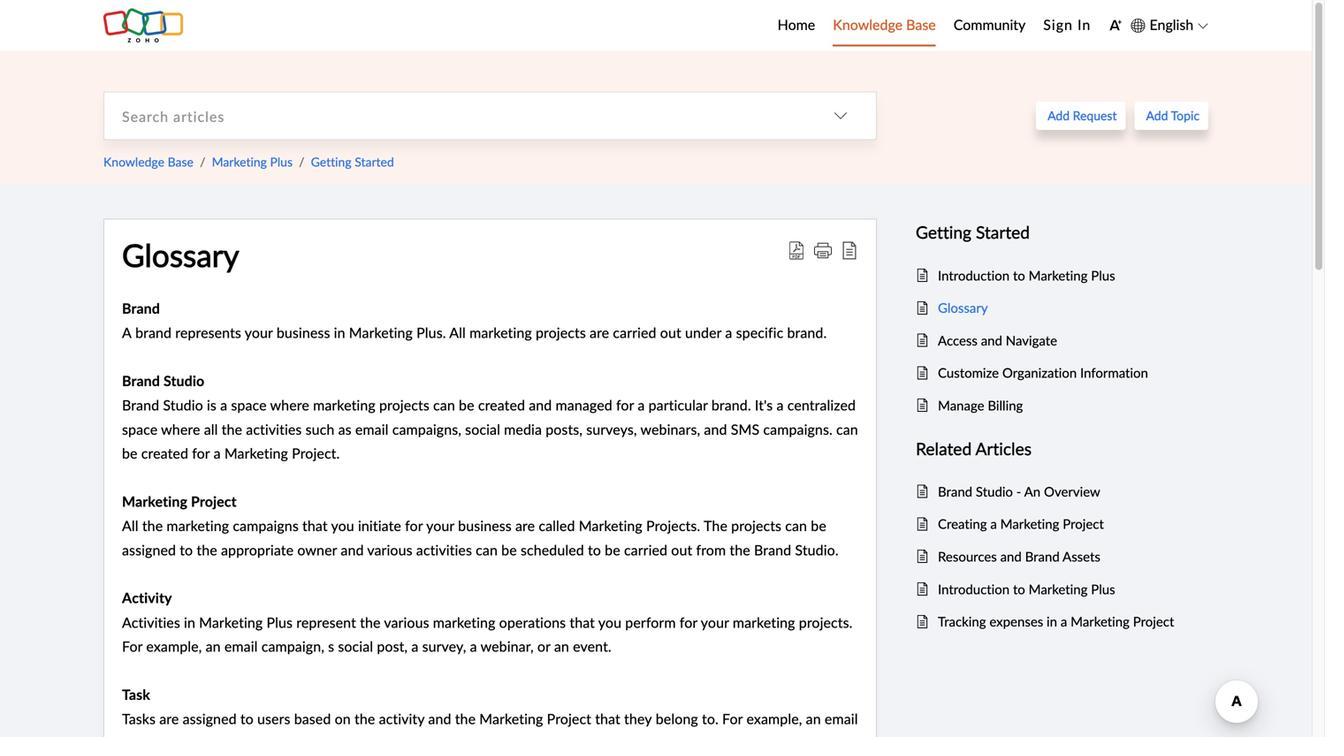 Task type: describe. For each thing, give the bounding box(es) containing it.
owner
[[297, 540, 337, 559]]

to inside the task tasks are assigned to users based on the activity and the marketing project that they belong to. for example, an email campaign is an activity, and preparing the mail list for the campaign is a task within that activity.
[[240, 709, 254, 728]]

2 introduction to marketing plus from the top
[[938, 580, 1115, 598]]

are inside the task tasks are assigned to users based on the activity and the marketing project that they belong to. for example, an email campaign is an activity, and preparing the mail list for the campaign is a task within that activity.
[[159, 709, 179, 728]]

survey,
[[422, 636, 466, 656]]

a down all
[[214, 443, 221, 463]]

marketing inside "link"
[[1000, 515, 1059, 533]]

all
[[204, 419, 218, 439]]

resources and brand assets link
[[938, 546, 1191, 567]]

represent
[[296, 612, 356, 632]]

email inside brand studio brand studio is a space where marketing projects can be created and managed for a particular brand. it's a centralized space where all the activities such as email campaigns, social media posts, surveys, webinars, and sms campaigns. can be created for a marketing project.
[[355, 419, 389, 439]]

the left mail
[[360, 733, 381, 737]]

email for users
[[825, 709, 858, 728]]

the
[[704, 516, 727, 535]]

base for the bottom knowledge base link
[[168, 154, 194, 170]]

activities for the
[[246, 419, 302, 439]]

such
[[306, 419, 335, 439]]

within
[[599, 733, 638, 737]]

sign in
[[1043, 15, 1091, 34]]

the left appropriate
[[197, 540, 217, 559]]

1 vertical spatial knowledge
[[103, 154, 164, 170]]

choose languages element
[[1131, 13, 1208, 36]]

marketing plus
[[212, 154, 293, 170]]

and down users
[[270, 733, 293, 737]]

plus up glossary 'link'
[[1091, 266, 1115, 284]]

1 campaign from the left
[[122, 733, 182, 737]]

getting for 'getting started' heading on the top of page
[[916, 221, 971, 244]]

business inside brand a brand represents your business in marketing plus. all marketing projects are carried out under a specific brand.
[[277, 323, 330, 342]]

information
[[1080, 364, 1148, 382]]

activity activities in marketing plus represent the various marketing operations that you perform for your marketing projects. for example, an email campaign, s social post, a survey, a webinar, or an event.
[[122, 589, 853, 656]]

example, for various
[[146, 636, 202, 656]]

the inside activity activities in marketing plus represent the various marketing operations that you perform for your marketing projects. for example, an email campaign, s social post, a survey, a webinar, or an event.
[[360, 612, 381, 632]]

can up studio.
[[785, 516, 807, 535]]

creating a marketing project link
[[938, 514, 1191, 535]]

that inside activity activities in marketing plus represent the various marketing operations that you perform for your marketing projects. for example, an email campaign, s social post, a survey, a webinar, or an event.
[[570, 612, 595, 632]]

managed
[[556, 395, 612, 415]]

for up surveys, at the bottom of the page
[[616, 395, 634, 415]]

community link
[[954, 4, 1026, 45]]

to down resources and brand assets on the bottom
[[1013, 580, 1025, 598]]

project inside "link"
[[1063, 515, 1104, 533]]

to left appropriate
[[180, 540, 193, 559]]

marketing up 'survey,'
[[433, 612, 495, 632]]

activity,
[[218, 733, 266, 737]]

add request link
[[1036, 102, 1126, 130]]

represents
[[175, 323, 241, 342]]

customize organization information
[[938, 364, 1148, 382]]

resources and brand assets
[[938, 548, 1100, 566]]

1 vertical spatial created
[[141, 443, 188, 463]]

a brand
[[122, 323, 172, 342]]

business inside the marketing project all the marketing campaigns that you initiate for your business are called marketing projects. the projects can be assigned to the appropriate owner and various activities can be scheduled to be carried out from the brand studio.
[[458, 516, 512, 535]]

scheduled
[[521, 540, 584, 559]]

marketing project all the marketing campaigns that you initiate for your business are called marketing projects. the projects can be assigned to the appropriate owner and various activities can be scheduled to be carried out from the brand studio.
[[122, 493, 839, 559]]

projects.
[[799, 612, 853, 632]]

campaigns.
[[763, 419, 833, 439]]

navigate
[[1006, 331, 1057, 349]]

brand studio brand studio is a space where marketing projects can be created and managed for a particular brand. it's a centralized space where all the activities such as email campaigns, social media posts, surveys, webinars, and sms campaigns. can be created for a marketing project.
[[122, 372, 858, 463]]

social inside brand studio brand studio is a space where marketing projects can be created and managed for a particular brand. it's a centralized space where all the activities such as email campaigns, social media posts, surveys, webinars, and sms campaigns. can be created for a marketing project.
[[465, 419, 500, 439]]

a inside the task tasks are assigned to users based on the activity and the marketing project that they belong to. for example, an email campaign is an activity, and preparing the mail list for the campaign is a task within that activity.
[[559, 733, 566, 737]]

access and navigate
[[938, 331, 1057, 349]]

home link
[[778, 4, 815, 45]]

2 introduction from the top
[[938, 580, 1010, 598]]

media
[[504, 419, 542, 439]]

to down called marketing
[[588, 540, 601, 559]]

tasks
[[122, 709, 156, 728]]

and right access
[[981, 331, 1002, 349]]

for inside the task tasks are assigned to users based on the activity and the marketing project that they belong to. for example, an email campaign is an activity, and preparing the mail list for the campaign is a task within that activity.
[[436, 733, 454, 737]]

is inside brand studio brand studio is a space where marketing projects can be created and managed for a particular brand. it's a centralized space where all the activities such as email campaigns, social media posts, surveys, webinars, and sms campaigns. can be created for a marketing project.
[[207, 395, 217, 415]]

brand. inside brand a brand represents your business in marketing plus. all marketing projects are carried out under a specific brand.
[[787, 323, 827, 342]]

and down creating a marketing project
[[1000, 548, 1022, 566]]

1 vertical spatial knowledge base
[[103, 154, 194, 170]]

brand inside brand a brand represents your business in marketing plus. all marketing projects are carried out under a specific brand.
[[122, 299, 160, 317]]

0 vertical spatial knowledge
[[833, 15, 903, 34]]

getting for getting started link
[[311, 154, 351, 170]]

customize organization information link
[[938, 363, 1191, 384]]

manage billing link
[[938, 395, 1191, 416]]

project inside the marketing project all the marketing campaigns that you initiate for your business are called marketing projects. the projects can be assigned to the appropriate owner and various activities can be scheduled to be carried out from the brand studio.
[[191, 493, 237, 510]]

getting started for getting started link
[[311, 154, 394, 170]]

0 vertical spatial created
[[478, 395, 525, 415]]

assigned inside the task tasks are assigned to users based on the activity and the marketing project that they belong to. for example, an email campaign is an activity, and preparing the mail list for the campaign is a task within that activity.
[[183, 709, 237, 728]]

a left particular
[[638, 395, 645, 415]]

your inside activity activities in marketing plus represent the various marketing operations that you perform for your marketing projects. for example, an email campaign, s social post, a survey, a webinar, or an event.
[[701, 612, 729, 632]]

1 horizontal spatial space
[[231, 395, 267, 415]]

perform
[[625, 612, 676, 632]]

marketing left projects.
[[733, 612, 795, 632]]

initiate
[[358, 516, 401, 535]]

projects inside brand a brand represents your business in marketing plus. all marketing projects are carried out under a specific brand.
[[536, 323, 586, 342]]

carried inside the marketing project all the marketing campaigns that you initiate for your business are called marketing projects. the projects can be assigned to the appropriate owner and various activities can be scheduled to be carried out from the brand studio.
[[624, 540, 667, 559]]

a right expenses
[[1061, 613, 1067, 631]]

called marketing
[[539, 516, 642, 535]]

a inside brand a brand represents your business in marketing plus. all marketing projects are carried out under a specific brand.
[[725, 323, 732, 342]]

Search articles field
[[104, 93, 805, 139]]

project inside the task tasks are assigned to users based on the activity and the marketing project that they belong to. for example, an email campaign is an activity, and preparing the mail list for the campaign is a task within that activity.
[[547, 709, 591, 728]]

a right it's
[[777, 395, 784, 415]]

centralized
[[787, 395, 856, 415]]

resources
[[938, 548, 997, 566]]

a right the post,
[[411, 636, 418, 656]]

add topic link
[[1135, 102, 1208, 130]]

and inside the marketing project all the marketing campaigns that you initiate for your business are called marketing projects. the projects can be assigned to the appropriate owner and various activities can be scheduled to be carried out from the brand studio.
[[341, 540, 364, 559]]

marketing plus link
[[212, 154, 293, 170]]

that inside the marketing project all the marketing campaigns that you initiate for your business are called marketing projects. the projects can be assigned to the appropriate owner and various activities can be scheduled to be carried out from the brand studio.
[[302, 516, 328, 535]]

1 vertical spatial knowledge base link
[[103, 154, 194, 170]]

campaigns
[[233, 516, 299, 535]]

campaigns,
[[392, 419, 461, 439]]

you inside the marketing project all the marketing campaigns that you initiate for your business are called marketing projects. the projects can be assigned to the appropriate owner and various activities can be scheduled to be carried out from the brand studio.
[[331, 516, 354, 535]]

related
[[916, 437, 972, 460]]

out inside brand a brand represents your business in marketing plus. all marketing projects are carried out under a specific brand.
[[660, 323, 681, 342]]

as
[[338, 419, 352, 439]]

brand a brand represents your business in marketing plus. all marketing projects are carried out under a specific brand.
[[122, 299, 827, 342]]

home
[[778, 15, 815, 34]]

add for add topic
[[1146, 107, 1168, 124]]

articles
[[975, 437, 1032, 460]]

preparing
[[297, 733, 357, 737]]

overview
[[1044, 483, 1100, 501]]

add topic
[[1146, 107, 1200, 124]]

marketing inside brand a brand represents your business in marketing plus. all marketing projects are carried out under a specific brand.
[[349, 323, 413, 342]]

expenses
[[989, 613, 1043, 631]]

sign
[[1043, 15, 1073, 34]]

marketing inside activity activities in marketing plus represent the various marketing operations that you perform for your marketing projects. for example, an email campaign, s social post, a survey, a webinar, or an event.
[[199, 612, 263, 632]]

download as pdf image
[[788, 242, 805, 260]]

plus left getting started link
[[270, 154, 293, 170]]

project.
[[292, 443, 340, 463]]

marketing inside brand studio brand studio is a space where marketing projects can be created and managed for a particular brand. it's a centralized space where all the activities such as email campaigns, social media posts, surveys, webinars, and sms campaigns. can be created for a marketing project.
[[224, 443, 288, 463]]

topic
[[1171, 107, 1200, 124]]

specific
[[736, 323, 783, 342]]

and inside brand studio brand studio is a space where marketing projects can be created and managed for a particular brand. it's a centralized space where all the activities such as email campaigns, social media posts, surveys, webinars, and sms campaigns. can be created for a marketing project.
[[529, 395, 552, 415]]

0 horizontal spatial is
[[185, 733, 195, 737]]

tracking expenses in a marketing project link
[[938, 611, 1191, 632]]

0 vertical spatial glossary
[[122, 234, 239, 276]]

sms
[[731, 419, 760, 439]]

from
[[696, 540, 726, 559]]

reader view image
[[841, 242, 858, 260]]

english
[[1150, 15, 1194, 34]]

2 horizontal spatial is
[[545, 733, 555, 737]]

the right on
[[354, 709, 375, 728]]

projects.
[[646, 516, 700, 535]]

creating
[[938, 515, 987, 533]]

task
[[122, 686, 150, 703]]

surveys,
[[586, 419, 637, 439]]

1 introduction to marketing plus from the top
[[938, 266, 1115, 284]]

can left the scheduled
[[476, 540, 498, 559]]

for for various
[[122, 636, 143, 656]]

getting started for 'getting started' heading on the top of page
[[916, 221, 1030, 244]]

can down centralized
[[836, 419, 858, 439]]

choose category image
[[834, 109, 848, 123]]

customize
[[938, 364, 999, 382]]

are inside brand a brand represents your business in marketing plus. all marketing projects are carried out under a specific brand.
[[590, 323, 609, 342]]



Task type: locate. For each thing, give the bounding box(es) containing it.
0 horizontal spatial started
[[355, 154, 394, 170]]

1 horizontal spatial knowledge
[[833, 15, 903, 34]]

activities for various
[[416, 540, 472, 559]]

0 vertical spatial studio
[[163, 372, 204, 389]]

list
[[414, 733, 432, 737]]

1 horizontal spatial base
[[906, 15, 936, 34]]

1 horizontal spatial where
[[270, 395, 309, 415]]

2 add from the left
[[1146, 107, 1168, 124]]

glossary up represents at top
[[122, 234, 239, 276]]

1 horizontal spatial example,
[[746, 709, 802, 728]]

webinar,
[[480, 636, 534, 656]]

0 horizontal spatial where
[[161, 419, 200, 439]]

1 vertical spatial started
[[976, 221, 1030, 244]]

1 horizontal spatial knowledge base link
[[833, 4, 936, 45]]

2 vertical spatial projects
[[731, 516, 781, 535]]

is up all
[[207, 395, 217, 415]]

all inside the marketing project all the marketing campaigns that you initiate for your business are called marketing projects. the projects can be assigned to the appropriate owner and various activities can be scheduled to be carried out from the brand studio.
[[122, 516, 138, 535]]

1 vertical spatial getting
[[916, 221, 971, 244]]

1 horizontal spatial you
[[598, 612, 622, 632]]

projects right the
[[731, 516, 781, 535]]

glossary inside glossary 'link'
[[938, 299, 988, 317]]

email
[[355, 419, 389, 439], [224, 636, 258, 656], [825, 709, 858, 728]]

0 vertical spatial all
[[449, 323, 466, 342]]

the inside brand studio brand studio is a space where marketing projects can be created and managed for a particular brand. it's a centralized space where all the activities such as email campaigns, social media posts, surveys, webinars, and sms campaigns. can be created for a marketing project.
[[222, 419, 242, 439]]

carried down projects.
[[624, 540, 667, 559]]

for inside activity activities in marketing plus represent the various marketing operations that you perform for your marketing projects. for example, an email campaign, s social post, a survey, a webinar, or an event.
[[122, 636, 143, 656]]

0 horizontal spatial knowledge
[[103, 154, 164, 170]]

-
[[1016, 483, 1021, 501]]

0 vertical spatial introduction to marketing plus
[[938, 266, 1115, 284]]

started for getting started link
[[355, 154, 394, 170]]

creating a marketing project
[[938, 515, 1104, 533]]

post,
[[377, 636, 408, 656]]

add left request
[[1048, 107, 1070, 124]]

marketing inside the task tasks are assigned to users based on the activity and the marketing project that they belong to. for example, an email campaign is an activity, and preparing the mail list for the campaign is a task within that activity.
[[479, 709, 543, 728]]

project
[[191, 493, 237, 510], [1063, 515, 1104, 533], [1133, 613, 1174, 631], [547, 709, 591, 728]]

1 horizontal spatial for
[[722, 709, 743, 728]]

you
[[331, 516, 354, 535], [598, 612, 622, 632]]

event.
[[573, 636, 612, 656]]

based
[[294, 709, 331, 728]]

various inside the marketing project all the marketing campaigns that you initiate for your business are called marketing projects. the projects can be assigned to the appropriate owner and various activities can be scheduled to be carried out from the brand studio.
[[367, 540, 412, 559]]

0 vertical spatial introduction to marketing plus link
[[938, 265, 1191, 286]]

the up activity
[[142, 516, 163, 535]]

carried
[[613, 323, 656, 342], [624, 540, 667, 559]]

example, inside the task tasks are assigned to users based on the activity and the marketing project that they belong to. for example, an email campaign is an activity, and preparing the mail list for the campaign is a task within that activity.
[[746, 709, 802, 728]]

tracking
[[938, 613, 986, 631]]

for right 'perform'
[[680, 612, 697, 632]]

0 vertical spatial knowledge base
[[833, 15, 936, 34]]

base left marketing plus
[[168, 154, 194, 170]]

getting started inside heading
[[916, 221, 1030, 244]]

0 horizontal spatial social
[[338, 636, 373, 656]]

1 horizontal spatial your
[[426, 516, 454, 535]]

campaign,
[[261, 636, 324, 656]]

activities inside brand studio brand studio is a space where marketing projects can be created and managed for a particular brand. it's a centralized space where all the activities such as email campaigns, social media posts, surveys, webinars, and sms campaigns. can be created for a marketing project.
[[246, 419, 302, 439]]

studio.
[[795, 540, 839, 559]]

projects up "campaigns,"
[[379, 395, 429, 415]]

marketing up the as
[[313, 395, 375, 415]]

are inside the marketing project all the marketing campaigns that you initiate for your business are called marketing projects. the projects can be assigned to the appropriate owner and various activities can be scheduled to be carried out from the brand studio.
[[515, 516, 535, 535]]

out
[[660, 323, 681, 342], [671, 540, 692, 559]]

s
[[328, 636, 334, 656]]

are
[[590, 323, 609, 342], [515, 516, 535, 535], [159, 709, 179, 728]]

brand.
[[787, 323, 827, 342], [711, 395, 751, 415]]

brand inside the marketing project all the marketing campaigns that you initiate for your business are called marketing projects. the projects can be assigned to the appropriate owner and various activities can be scheduled to be carried out from the brand studio.
[[754, 540, 791, 559]]

campaign down tasks
[[122, 733, 182, 737]]

activities left such
[[246, 419, 302, 439]]

projects inside brand studio brand studio is a space where marketing projects can be created and managed for a particular brand. it's a centralized space where all the activities such as email campaigns, social media posts, surveys, webinars, and sms campaigns. can be created for a marketing project.
[[379, 395, 429, 415]]

in inside brand a brand represents your business in marketing plus. all marketing projects are carried out under a specific brand.
[[334, 323, 345, 342]]

2 horizontal spatial in
[[1047, 613, 1057, 631]]

0 vertical spatial example,
[[146, 636, 202, 656]]

started
[[355, 154, 394, 170], [976, 221, 1030, 244]]

that down 'they belong'
[[642, 733, 667, 737]]

in
[[334, 323, 345, 342], [184, 612, 195, 632], [1047, 613, 1057, 631]]

1 vertical spatial you
[[598, 612, 622, 632]]

1 horizontal spatial assigned
[[183, 709, 237, 728]]

1 introduction to marketing plus link from the top
[[938, 265, 1191, 286]]

0 vertical spatial assigned
[[122, 540, 176, 559]]

plus inside activity activities in marketing plus represent the various marketing operations that you perform for your marketing projects. for example, an email campaign, s social post, a survey, a webinar, or an event.
[[267, 612, 293, 632]]

or
[[537, 636, 550, 656]]

0 vertical spatial various
[[367, 540, 412, 559]]

1 vertical spatial introduction to marketing plus link
[[938, 579, 1191, 600]]

and up media
[[529, 395, 552, 415]]

base for rightmost knowledge base link
[[906, 15, 936, 34]]

started inside 'getting started' heading
[[976, 221, 1030, 244]]

introduction to marketing plus up glossary 'link'
[[938, 266, 1115, 284]]

0 horizontal spatial in
[[184, 612, 195, 632]]

2 introduction to marketing plus link from the top
[[938, 579, 1191, 600]]

1 vertical spatial activities
[[416, 540, 472, 559]]

space down represents at top
[[231, 395, 267, 415]]

introduction to marketing plus link down the resources and brand assets link
[[938, 579, 1191, 600]]

tracking expenses in a marketing project
[[938, 613, 1174, 631]]

for right initiate
[[405, 516, 423, 535]]

a right the under at the top right
[[725, 323, 732, 342]]

1 horizontal spatial glossary
[[938, 299, 988, 317]]

0 horizontal spatial glossary
[[122, 234, 239, 276]]

are right tasks
[[159, 709, 179, 728]]

1 horizontal spatial campaign
[[482, 733, 542, 737]]

2 horizontal spatial email
[[825, 709, 858, 728]]

base
[[906, 15, 936, 34], [168, 154, 194, 170]]

activity
[[379, 709, 424, 728]]

2 vertical spatial studio
[[976, 483, 1013, 501]]

1 vertical spatial getting started
[[916, 221, 1030, 244]]

plus.
[[416, 323, 446, 342]]

0 vertical spatial brand.
[[787, 323, 827, 342]]

for inside the task tasks are assigned to users based on the activity and the marketing project that they belong to. for example, an email campaign is an activity, and preparing the mail list for the campaign is a task within that activity.
[[722, 709, 743, 728]]

for
[[122, 636, 143, 656], [722, 709, 743, 728]]

they belong
[[624, 709, 698, 728]]

on
[[335, 709, 351, 728]]

0 vertical spatial for
[[122, 636, 143, 656]]

all up activity
[[122, 516, 138, 535]]

1 vertical spatial out
[[671, 540, 692, 559]]

user preference image
[[1109, 19, 1122, 32]]

getting started
[[311, 154, 394, 170], [916, 221, 1030, 244]]

glossary
[[122, 234, 239, 276], [938, 299, 988, 317]]

1 vertical spatial base
[[168, 154, 194, 170]]

email inside activity activities in marketing plus represent the various marketing operations that you perform for your marketing projects. for example, an email campaign, s social post, a survey, a webinar, or an event.
[[224, 636, 258, 656]]

0 horizontal spatial example,
[[146, 636, 202, 656]]

a right 'survey,'
[[470, 636, 477, 656]]

0 vertical spatial are
[[590, 323, 609, 342]]

glossary up access
[[938, 299, 988, 317]]

is
[[207, 395, 217, 415], [185, 733, 195, 737], [545, 733, 555, 737]]

to down 'getting started' heading on the top of page
[[1013, 266, 1025, 284]]

space left all
[[122, 419, 158, 439]]

0 vertical spatial you
[[331, 516, 354, 535]]

marketing inside the marketing project all the marketing campaigns that you initiate for your business are called marketing projects. the projects can be assigned to the appropriate owner and various activities can be scheduled to be carried out from the brand studio.
[[122, 493, 187, 510]]

request
[[1073, 107, 1117, 124]]

you inside activity activities in marketing plus represent the various marketing operations that you perform for your marketing projects. for example, an email campaign, s social post, a survey, a webinar, or an event.
[[598, 612, 622, 632]]

plus down assets
[[1091, 580, 1115, 598]]

the right from
[[730, 540, 750, 559]]

assigned inside the marketing project all the marketing campaigns that you initiate for your business are called marketing projects. the projects can be assigned to the appropriate owner and various activities can be scheduled to be carried out from the brand studio.
[[122, 540, 176, 559]]

0 vertical spatial social
[[465, 419, 500, 439]]

in for expenses
[[1047, 613, 1057, 631]]

a inside "link"
[[990, 515, 997, 533]]

social inside activity activities in marketing plus represent the various marketing operations that you perform for your marketing projects. for example, an email campaign, s social post, a survey, a webinar, or an event.
[[338, 636, 373, 656]]

example,
[[146, 636, 202, 656], [746, 709, 802, 728]]

activities
[[122, 612, 180, 632]]

add for add request
[[1048, 107, 1070, 124]]

your right initiate
[[426, 516, 454, 535]]

assets
[[1063, 548, 1100, 566]]

you up owner
[[331, 516, 354, 535]]

0 horizontal spatial brand.
[[711, 395, 751, 415]]

is left "activity,"
[[185, 733, 195, 737]]

0 horizontal spatial email
[[224, 636, 258, 656]]

introduction to marketing plus link up glossary 'link'
[[938, 265, 1191, 286]]

activity
[[122, 589, 172, 607]]

in for activities
[[184, 612, 195, 632]]

an
[[1024, 483, 1041, 501]]

1 introduction from the top
[[938, 266, 1010, 284]]

marketing up appropriate
[[167, 516, 229, 535]]

access and navigate link
[[938, 330, 1191, 351]]

studio
[[163, 372, 204, 389], [163, 395, 203, 415], [976, 483, 1013, 501]]

where left all
[[161, 419, 200, 439]]

assigned up activity
[[122, 540, 176, 559]]

all inside brand a brand represents your business in marketing plus. all marketing projects are carried out under a specific brand.
[[449, 323, 466, 342]]

a right creating
[[990, 515, 997, 533]]

for down all
[[192, 443, 210, 463]]

0 horizontal spatial campaign
[[122, 733, 182, 737]]

add left topic
[[1146, 107, 1168, 124]]

getting started link
[[311, 154, 394, 170]]

assigned
[[122, 540, 176, 559], [183, 709, 237, 728]]

2 campaign from the left
[[482, 733, 542, 737]]

choose category element
[[805, 93, 876, 139]]

that up owner
[[302, 516, 328, 535]]

1 vertical spatial all
[[122, 516, 138, 535]]

studio for brand
[[163, 372, 204, 389]]

getting
[[311, 154, 351, 170], [916, 221, 971, 244]]

all right plus.
[[449, 323, 466, 342]]

posts,
[[546, 419, 583, 439]]

1 vertical spatial your
[[426, 516, 454, 535]]

1 add from the left
[[1048, 107, 1070, 124]]

your right represents at top
[[245, 323, 273, 342]]

social right s in the bottom of the page
[[338, 636, 373, 656]]

0 vertical spatial introduction
[[938, 266, 1010, 284]]

are up the scheduled
[[515, 516, 535, 535]]

1 horizontal spatial getting started
[[916, 221, 1030, 244]]

1 vertical spatial introduction
[[938, 580, 1010, 598]]

organization
[[1002, 364, 1077, 382]]

manage
[[938, 396, 984, 414]]

2 vertical spatial your
[[701, 612, 729, 632]]

0 horizontal spatial space
[[122, 419, 158, 439]]

for right list
[[436, 733, 454, 737]]

carried inside brand a brand represents your business in marketing plus. all marketing projects are carried out under a specific brand.
[[613, 323, 656, 342]]

that up "event."
[[570, 612, 595, 632]]

0 horizontal spatial knowledge base
[[103, 154, 194, 170]]

marketing inside brand a brand represents your business in marketing plus. all marketing projects are carried out under a specific brand.
[[469, 323, 532, 342]]

projects
[[536, 323, 586, 342], [379, 395, 429, 415], [731, 516, 781, 535]]

1 vertical spatial studio
[[163, 395, 203, 415]]

base left community
[[906, 15, 936, 34]]

example, right the to.
[[746, 709, 802, 728]]

1 horizontal spatial is
[[207, 395, 217, 415]]

a down represents at top
[[220, 395, 227, 415]]

the right all
[[222, 419, 242, 439]]

access
[[938, 331, 978, 349]]

0 horizontal spatial created
[[141, 443, 188, 463]]

various inside activity activities in marketing plus represent the various marketing operations that you perform for your marketing projects. for example, an email campaign, s social post, a survey, a webinar, or an event.
[[384, 612, 429, 632]]

example, down activities
[[146, 636, 202, 656]]

0 vertical spatial business
[[277, 323, 330, 342]]

your
[[245, 323, 273, 342], [426, 516, 454, 535], [701, 612, 729, 632]]

and right owner
[[341, 540, 364, 559]]

appropriate
[[221, 540, 294, 559]]

0 horizontal spatial for
[[122, 636, 143, 656]]

introduction to marketing plus down resources and brand assets on the bottom
[[938, 580, 1115, 598]]

knowledge base
[[833, 15, 936, 34], [103, 154, 194, 170]]

1 vertical spatial email
[[224, 636, 258, 656]]

introduction to marketing plus link
[[938, 265, 1191, 286], [938, 579, 1191, 600]]

are up managed
[[590, 323, 609, 342]]

0 horizontal spatial all
[[122, 516, 138, 535]]

task tasks are assigned to users based on the activity and the marketing project that they belong to. for example, an email campaign is an activity, and preparing the mail list for the campaign is a task within that activity.
[[122, 686, 858, 737]]

1 horizontal spatial getting
[[916, 221, 971, 244]]

social left media
[[465, 419, 500, 439]]

started for 'getting started' heading on the top of page
[[976, 221, 1030, 244]]

0 vertical spatial getting
[[311, 154, 351, 170]]

1 horizontal spatial projects
[[536, 323, 586, 342]]

brand. inside brand studio brand studio is a space where marketing projects can be created and managed for a particular brand. it's a centralized space where all the activities such as email campaigns, social media posts, surveys, webinars, and sms campaigns. can be created for a marketing project.
[[711, 395, 751, 415]]

marketing
[[469, 323, 532, 342], [313, 395, 375, 415], [167, 516, 229, 535], [433, 612, 495, 632], [733, 612, 795, 632]]

the right list
[[458, 733, 478, 737]]

1 vertical spatial assigned
[[183, 709, 237, 728]]

0 vertical spatial where
[[270, 395, 309, 415]]

1 vertical spatial various
[[384, 612, 429, 632]]

under
[[685, 323, 721, 342]]

users
[[257, 709, 290, 728]]

can up "campaigns,"
[[433, 395, 455, 415]]

1 horizontal spatial add
[[1146, 107, 1168, 124]]

to up "activity,"
[[240, 709, 254, 728]]

related articles
[[916, 437, 1032, 460]]

marketing inside brand studio brand studio is a space where marketing projects can be created and managed for a particular brand. it's a centralized space where all the activities such as email campaigns, social media posts, surveys, webinars, and sms campaigns. can be created for a marketing project.
[[313, 395, 375, 415]]

1 horizontal spatial are
[[515, 516, 535, 535]]

introduction down resources
[[938, 580, 1010, 598]]

assigned up "activity,"
[[183, 709, 237, 728]]

campaign
[[122, 733, 182, 737], [482, 733, 542, 737]]

related articles heading
[[916, 435, 1191, 462]]

various up the post,
[[384, 612, 429, 632]]

glossary link
[[938, 298, 1191, 319]]

1 vertical spatial introduction to marketing plus
[[938, 580, 1115, 598]]

for inside activity activities in marketing plus represent the various marketing operations that you perform for your marketing projects. for example, an email campaign, s social post, a survey, a webinar, or an event.
[[680, 612, 697, 632]]

1 vertical spatial for
[[722, 709, 743, 728]]

brand
[[122, 299, 160, 317], [122, 372, 160, 389], [122, 395, 159, 415], [938, 483, 972, 501], [754, 540, 791, 559], [1025, 548, 1060, 566]]

0 horizontal spatial assigned
[[122, 540, 176, 559]]

and up list
[[428, 709, 451, 728]]

0 vertical spatial activities
[[246, 419, 302, 439]]

add request
[[1048, 107, 1117, 124]]

carried left the under at the top right
[[613, 323, 656, 342]]

1 horizontal spatial business
[[458, 516, 512, 535]]

0 vertical spatial email
[[355, 419, 389, 439]]

user preference element
[[1109, 12, 1122, 39]]

0 horizontal spatial activities
[[246, 419, 302, 439]]

you up "event."
[[598, 612, 622, 632]]

your right 'perform'
[[701, 612, 729, 632]]

projects up managed
[[536, 323, 586, 342]]

mail
[[385, 733, 410, 737]]

brand studio - an overview link
[[938, 481, 1191, 502]]

1 vertical spatial example,
[[746, 709, 802, 728]]

the up the post,
[[360, 612, 381, 632]]

billing
[[988, 396, 1023, 414]]

your inside the marketing project all the marketing campaigns that you initiate for your business are called marketing projects. the projects can be assigned to the appropriate owner and various activities can be scheduled to be carried out from the brand studio.
[[426, 516, 454, 535]]

in
[[1078, 15, 1091, 34]]

activities inside the marketing project all the marketing campaigns that you initiate for your business are called marketing projects. the projects can be assigned to the appropriate owner and various activities can be scheduled to be carried out from the brand studio.
[[416, 540, 472, 559]]

0 horizontal spatial base
[[168, 154, 194, 170]]

projects inside the marketing project all the marketing campaigns that you initiate for your business are called marketing projects. the projects can be assigned to the appropriate owner and various activities can be scheduled to be carried out from the brand studio.
[[731, 516, 781, 535]]

social
[[465, 419, 500, 439], [338, 636, 373, 656]]

0 vertical spatial projects
[[536, 323, 586, 342]]

1 horizontal spatial in
[[334, 323, 345, 342]]

1 horizontal spatial started
[[976, 221, 1030, 244]]

1 vertical spatial space
[[122, 419, 158, 439]]

plus up 'campaign,'
[[267, 612, 293, 632]]

email for represent
[[224, 636, 258, 656]]

is left the task
[[545, 733, 555, 737]]

introduction
[[938, 266, 1010, 284], [938, 580, 1010, 598]]

knowledge
[[833, 15, 903, 34], [103, 154, 164, 170]]

out down projects.
[[671, 540, 692, 559]]

base inside knowledge base link
[[906, 15, 936, 34]]

0 horizontal spatial business
[[277, 323, 330, 342]]

0 horizontal spatial add
[[1048, 107, 1070, 124]]

0 horizontal spatial your
[[245, 323, 273, 342]]

knowledge base link
[[833, 4, 936, 45], [103, 154, 194, 170]]

manage billing
[[938, 396, 1023, 414]]

out left the under at the top right
[[660, 323, 681, 342]]

your inside brand a brand represents your business in marketing plus. all marketing projects are carried out under a specific brand.
[[245, 323, 273, 342]]

that up within at the bottom
[[595, 709, 620, 728]]

1 horizontal spatial brand.
[[787, 323, 827, 342]]

2 horizontal spatial your
[[701, 612, 729, 632]]

brand. up the sms
[[711, 395, 751, 415]]

out inside the marketing project all the marketing campaigns that you initiate for your business are called marketing projects. the projects can be assigned to the appropriate owner and various activities can be scheduled to be carried out from the brand studio.
[[671, 540, 692, 559]]

example, inside activity activities in marketing plus represent the various marketing operations that you perform for your marketing projects. for example, an email campaign, s social post, a survey, a webinar, or an event.
[[146, 636, 202, 656]]

getting inside heading
[[916, 221, 971, 244]]

task
[[570, 733, 595, 737]]

activities up activity activities in marketing plus represent the various marketing operations that you perform for your marketing projects. for example, an email campaign, s social post, a survey, a webinar, or an event. on the bottom of the page
[[416, 540, 472, 559]]

0 horizontal spatial knowledge base link
[[103, 154, 194, 170]]

0 vertical spatial space
[[231, 395, 267, 415]]

example, for on
[[746, 709, 802, 728]]

where up such
[[270, 395, 309, 415]]

marketing inside the marketing project all the marketing campaigns that you initiate for your business are called marketing projects. the projects can be assigned to the appropriate owner and various activities can be scheduled to be carried out from the brand studio.
[[167, 516, 229, 535]]

various down initiate
[[367, 540, 412, 559]]

for for on
[[722, 709, 743, 728]]

0 vertical spatial carried
[[613, 323, 656, 342]]

0 horizontal spatial getting
[[311, 154, 351, 170]]

campaign left the task
[[482, 733, 542, 737]]

for right the to.
[[722, 709, 743, 728]]

studio for -
[[976, 483, 1013, 501]]

1 horizontal spatial activities
[[416, 540, 472, 559]]

for inside the marketing project all the marketing campaigns that you initiate for your business are called marketing projects. the projects can be assigned to the appropriate owner and various activities can be scheduled to be carried out from the brand studio.
[[405, 516, 423, 535]]

email inside the task tasks are assigned to users based on the activity and the marketing project that they belong to. for example, an email campaign is an activity, and preparing the mail list for the campaign is a task within that activity.
[[825, 709, 858, 728]]

particular
[[648, 395, 708, 415]]

0 vertical spatial getting started
[[311, 154, 394, 170]]

1 horizontal spatial email
[[355, 419, 389, 439]]

in inside activity activities in marketing plus represent the various marketing operations that you perform for your marketing projects. for example, an email campaign, s social post, a survey, a webinar, or an event.
[[184, 612, 195, 632]]

1 vertical spatial are
[[515, 516, 535, 535]]

introduction up access
[[938, 266, 1010, 284]]

marketing right plus.
[[469, 323, 532, 342]]

0 vertical spatial out
[[660, 323, 681, 342]]

a left the task
[[559, 733, 566, 737]]

operations
[[499, 612, 566, 632]]

brand. right specific at the top right of the page
[[787, 323, 827, 342]]

brand studio - an overview
[[938, 483, 1100, 501]]

getting started heading
[[916, 219, 1191, 246]]

the right the activity
[[455, 709, 476, 728]]



